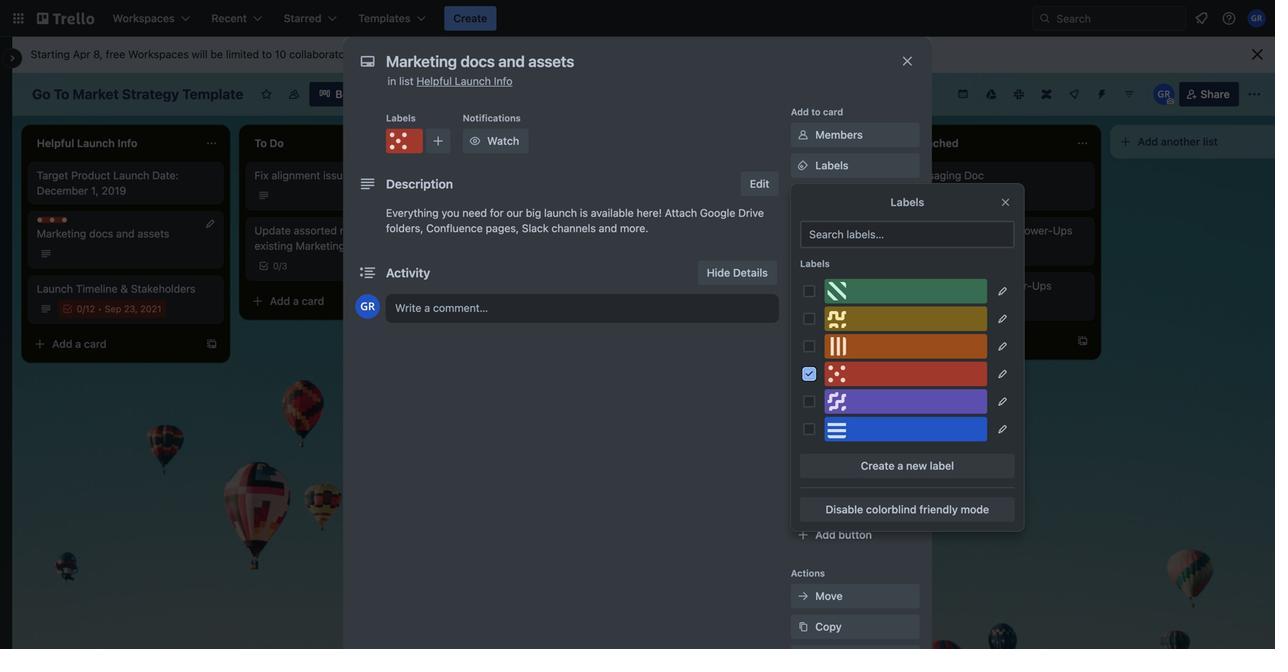 Task type: locate. For each thing, give the bounding box(es) containing it.
collaborator
[[450, 48, 510, 61]]

update
[[255, 224, 291, 237]]

0 horizontal spatial create
[[454, 12, 487, 25]]

sm image down actions
[[796, 589, 811, 604]]

nov inside nov 14, 2020 checkbox
[[927, 301, 944, 311]]

0 horizontal spatial confluence
[[426, 222, 483, 235]]

sm image for labels
[[796, 158, 811, 173]]

power- down messaging doc link
[[1018, 224, 1053, 237]]

None checkbox
[[908, 186, 989, 205], [690, 242, 766, 260], [908, 186, 989, 205], [690, 242, 766, 260]]

1 vertical spatial list
[[1203, 135, 1218, 148]]

ups inside 'link'
[[875, 466, 895, 479]]

marketing training on power-ups
[[908, 224, 1073, 237]]

/
[[279, 261, 282, 272], [83, 304, 85, 315]]

color: red, title: none image up the /pricing
[[386, 129, 423, 153]]

marketing inside "update assorted references on existing marketing pages"
[[296, 240, 345, 252]]

card for update assorted references on existing marketing pages create from template… image
[[302, 295, 324, 308]]

marketing up nov 9, 2020 checkbox
[[908, 224, 958, 237]]

fix alignment issue on /pricing link
[[255, 168, 433, 183]]

automation
[[791, 506, 844, 516]]

1 horizontal spatial slack
[[816, 435, 843, 448]]

big
[[526, 207, 541, 219]]

2 sm image from the top
[[796, 281, 811, 296]]

power-ups
[[791, 352, 841, 363]]

8,
[[93, 48, 103, 61]]

sm image
[[796, 127, 811, 143], [796, 281, 811, 296]]

create for create
[[454, 12, 487, 25]]

1 vertical spatial confluence
[[816, 374, 874, 387]]

sales training on power-ups link
[[908, 278, 1086, 294]]

greg robinson (gregrobinson96) image
[[1248, 9, 1266, 28], [1154, 84, 1175, 105]]

sm image left watch
[[468, 133, 483, 149]]

0 vertical spatial greg robinson (gregrobinson96) image
[[1248, 9, 1266, 28]]

to
[[262, 48, 272, 61], [812, 107, 821, 117]]

training for sales
[[938, 280, 977, 292]]

go to market strategy template
[[32, 86, 243, 102]]

move
[[816, 590, 843, 603]]

announcement
[[748, 224, 823, 237], [727, 280, 802, 292]]

2020 right 21,
[[743, 190, 766, 201]]

0 vertical spatial slack
[[522, 222, 549, 235]]

2019
[[102, 184, 126, 197]]

1 vertical spatial 2020
[[957, 245, 980, 256]]

2 horizontal spatial on
[[1003, 224, 1015, 237]]

card down nov 14, 2020
[[955, 335, 978, 347]]

0 horizontal spatial greg robinson (gregrobinson96) image
[[1154, 84, 1175, 105]]

google down aug
[[700, 207, 736, 219]]

add a card down 14, at the right
[[924, 335, 978, 347]]

0 left "3"
[[273, 261, 279, 272]]

2 horizontal spatial launch
[[455, 75, 491, 87]]

card for the topmost create from template… icon
[[520, 218, 542, 231]]

0 / 3
[[273, 261, 287, 272]]

0 vertical spatial nov
[[927, 245, 944, 256]]

sm image inside the copy link
[[796, 620, 811, 635]]

2020 right 14, at the right
[[962, 301, 984, 311]]

list inside add another list button
[[1203, 135, 1218, 148]]

1 vertical spatial /
[[83, 304, 85, 315]]

0 horizontal spatial 0
[[77, 304, 83, 315]]

button
[[839, 529, 872, 542]]

1 vertical spatial create from template… image
[[206, 338, 218, 351]]

go
[[32, 86, 51, 102]]

workspace visible image
[[288, 88, 300, 100]]

issue
[[323, 169, 349, 182]]

and
[[599, 222, 617, 235], [116, 227, 135, 240]]

here!
[[637, 207, 662, 219]]

marketing down the assorted
[[296, 240, 345, 252]]

market
[[73, 86, 119, 102]]

0 vertical spatial create
[[454, 12, 487, 25]]

2 vertical spatial 2020
[[962, 301, 984, 311]]

1 horizontal spatial to
[[812, 107, 821, 117]]

sm image inside the watch 'button'
[[468, 133, 483, 149]]

training up nov 14, 2020
[[938, 280, 977, 292]]

1 vertical spatial sm image
[[796, 281, 811, 296]]

announcement right -
[[748, 224, 823, 237]]

actions
[[791, 568, 825, 579]]

0 vertical spatial /
[[279, 261, 282, 272]]

Search labels… text field
[[800, 221, 1015, 249]]

1 vertical spatial create
[[861, 460, 895, 473]]

1 horizontal spatial on
[[396, 224, 408, 237]]

0 horizontal spatial color: red, title: none image
[[386, 129, 423, 153]]

disable
[[826, 504, 864, 516]]

/pricing
[[367, 169, 404, 182]]

0 vertical spatial 0
[[273, 261, 279, 272]]

card right 'pages,'
[[520, 218, 542, 231]]

0 horizontal spatial marketing
[[37, 227, 86, 240]]

confluence up google drive
[[816, 374, 874, 387]]

create from template… image
[[423, 295, 436, 308], [1077, 335, 1089, 347]]

list
[[399, 75, 414, 87], [1203, 135, 1218, 148]]

Board name text field
[[25, 82, 251, 107]]

0 horizontal spatial list
[[399, 75, 414, 87]]

sm image down add to card
[[796, 127, 811, 143]]

power ups image
[[1068, 88, 1081, 100]]

slack down google drive
[[816, 435, 843, 448]]

2020 for marketing
[[957, 245, 980, 256]]

a down nov 14, 2020 checkbox
[[947, 335, 953, 347]]

0 horizontal spatial slack
[[522, 222, 549, 235]]

add a card right need
[[488, 218, 542, 231]]

0 horizontal spatial /
[[83, 304, 85, 315]]

announcement down details
[[727, 280, 802, 292]]

greg robinson (gregrobinson96) image left share button
[[1154, 84, 1175, 105]]

power-
[[1018, 224, 1053, 237], [997, 280, 1033, 292], [791, 352, 823, 363], [839, 466, 875, 479]]

and down available
[[599, 222, 617, 235]]

card down •
[[84, 338, 107, 351]]

greg robinson (gregrobinson96) image right open information menu "image"
[[1248, 9, 1266, 28]]

attach
[[665, 207, 697, 219]]

create up collaborator
[[454, 12, 487, 25]]

1 horizontal spatial color: red, title: none image
[[825, 362, 988, 387]]

search image
[[1039, 12, 1052, 25]]

1 vertical spatial nov
[[927, 301, 944, 311]]

2 horizontal spatial marketing
[[908, 224, 958, 237]]

add a card button for update assorted references on existing marketing pages create from template… image
[[245, 289, 414, 314]]

existing
[[255, 240, 293, 252]]

google down 'power-ups'
[[816, 405, 852, 417]]

limits
[[513, 48, 539, 61]]

for
[[490, 207, 504, 219]]

slack down the big on the left top
[[522, 222, 549, 235]]

add a card down "3"
[[270, 295, 324, 308]]

custom fields
[[816, 313, 888, 325]]

hide
[[707, 267, 731, 279]]

1 vertical spatial drive
[[855, 405, 881, 417]]

color: red, title: none image
[[386, 129, 423, 153], [825, 362, 988, 387]]

1,
[[91, 184, 99, 197]]

0 vertical spatial drive
[[739, 207, 764, 219]]

launch up 2019
[[113, 169, 149, 182]]

1 vertical spatial training
[[938, 280, 977, 292]]

on inside "update assorted references on existing marketing pages"
[[396, 224, 408, 237]]

0 vertical spatial google
[[700, 207, 736, 219]]

ups
[[1053, 224, 1073, 237], [1033, 280, 1052, 292], [823, 352, 841, 363], [875, 466, 895, 479]]

google drive
[[816, 405, 881, 417]]

on down the everything
[[396, 224, 408, 237]]

drive up blog post - announcement on the right top of page
[[739, 207, 764, 219]]

announcement inside 'link'
[[748, 224, 823, 237]]

card for the left create from template… icon
[[84, 338, 107, 351]]

channels
[[552, 222, 596, 235]]

mode
[[961, 504, 990, 516]]

sm image for members
[[796, 127, 811, 143]]

card up members
[[823, 107, 844, 117]]

edit
[[750, 178, 770, 190]]

drive up add power-ups
[[855, 405, 881, 417]]

Aug 21, 2020 checkbox
[[690, 186, 771, 205]]

0 vertical spatial announcement
[[748, 224, 823, 237]]

0 horizontal spatial create from template… image
[[423, 295, 436, 308]]

hide details
[[707, 267, 768, 279]]

in-app announcement link
[[690, 278, 868, 294]]

sm image left cover
[[796, 281, 811, 296]]

0 left the 12
[[77, 304, 83, 315]]

color: red, title: none image down color: orange, title: none image
[[825, 362, 988, 387]]

color: blue, title: none image
[[825, 417, 988, 442]]

on right issue
[[352, 169, 364, 182]]

custom
[[816, 313, 855, 325]]

1 horizontal spatial google
[[816, 405, 852, 417]]

doc
[[965, 169, 984, 182]]

0 horizontal spatial and
[[116, 227, 135, 240]]

2020
[[743, 190, 766, 201], [957, 245, 980, 256], [962, 301, 984, 311]]

0 vertical spatial to
[[262, 48, 272, 61]]

apr
[[73, 48, 90, 61]]

custom fields button
[[791, 311, 920, 327]]

labels up cover
[[800, 259, 830, 269]]

1 horizontal spatial greg robinson (gregrobinson96) image
[[1248, 9, 1266, 28]]

create inside create button
[[454, 12, 487, 25]]

0 vertical spatial 2020
[[743, 190, 766, 201]]

0 vertical spatial create from template… image
[[423, 295, 436, 308]]

star or unstar board image
[[260, 88, 273, 100]]

power- inside 'link'
[[839, 466, 875, 479]]

marketing down color: red, title: none icon
[[37, 227, 86, 240]]

create inside create a new label button
[[861, 460, 895, 473]]

2 vertical spatial launch
[[37, 283, 73, 295]]

1 vertical spatial 0
[[77, 304, 83, 315]]

and right docs
[[116, 227, 135, 240]]

0 horizontal spatial to
[[262, 48, 272, 61]]

description
[[386, 177, 453, 191]]

to left 10
[[262, 48, 272, 61]]

docs
[[89, 227, 113, 240]]

members link
[[791, 123, 920, 147]]

1 nov from the top
[[927, 245, 944, 256]]

Nov 9, 2020 checkbox
[[908, 242, 984, 260]]

sm image for watch
[[468, 133, 483, 149]]

add inside 'link'
[[816, 466, 836, 479]]

labels down members
[[816, 159, 849, 172]]

sm image inside cover link
[[796, 281, 811, 296]]

1 vertical spatial create from template… image
[[1077, 335, 1089, 347]]

power- up disable
[[839, 466, 875, 479]]

1 horizontal spatial create
[[861, 460, 895, 473]]

copy
[[816, 621, 842, 634]]

pages
[[348, 240, 378, 252]]

card for create from template… image for marketing training on power-ups
[[955, 335, 978, 347]]

1 horizontal spatial 0
[[273, 261, 279, 272]]

confluence down you
[[426, 222, 483, 235]]

/ left •
[[83, 304, 85, 315]]

sm image inside labels link
[[796, 158, 811, 173]]

marketing for marketing docs and assets
[[37, 227, 86, 240]]

create from template… image
[[641, 219, 654, 231], [206, 338, 218, 351]]

labels
[[386, 113, 416, 124], [816, 159, 849, 172], [891, 196, 925, 209], [800, 259, 830, 269]]

2 nov from the top
[[927, 301, 944, 311]]

1 horizontal spatial create from template… image
[[1077, 335, 1089, 347]]

1 horizontal spatial create from template… image
[[641, 219, 654, 231]]

drive
[[739, 207, 764, 219], [855, 405, 881, 417]]

on down close popover image
[[1003, 224, 1015, 237]]

workspaces
[[128, 48, 189, 61]]

1 sm image from the top
[[796, 127, 811, 143]]

promotion
[[723, 169, 774, 182]]

None text field
[[379, 48, 885, 75]]

0 horizontal spatial drive
[[739, 207, 764, 219]]

create left new
[[861, 460, 895, 473]]

a left greg robinson (gregrobinson96) icon
[[293, 295, 299, 308]]

free
[[106, 48, 125, 61]]

1 vertical spatial slack
[[816, 435, 843, 448]]

helpful launch info link
[[417, 75, 513, 87]]

friendly
[[920, 504, 958, 516]]

Write a comment text field
[[386, 295, 779, 322]]

show menu image
[[1247, 87, 1263, 102]]

members
[[816, 128, 863, 141]]

0 vertical spatial training
[[961, 224, 1000, 237]]

sm image right edit button
[[796, 158, 811, 173]]

disable colorblind friendly mode
[[826, 504, 990, 516]]

sm image inside move link
[[796, 589, 811, 604]]

launch down collaborator
[[455, 75, 491, 87]]

0 horizontal spatial on
[[352, 169, 364, 182]]

0 notifications image
[[1193, 9, 1211, 28]]

2020 right "9,"
[[957, 245, 980, 256]]

0 vertical spatial sm image
[[796, 127, 811, 143]]

launch left timeline
[[37, 283, 73, 295]]

aug 21, 2020
[[709, 190, 766, 201]]

another
[[1161, 135, 1201, 148]]

a right for
[[511, 218, 517, 231]]

nov left 14, at the right
[[927, 301, 944, 311]]

sm image
[[468, 133, 483, 149], [796, 158, 811, 173], [796, 589, 811, 604], [796, 620, 811, 635]]

1 horizontal spatial launch
[[113, 169, 149, 182]]

1 horizontal spatial /
[[279, 261, 282, 272]]

a for add a card button corresponding to the left create from template… icon
[[75, 338, 81, 351]]

1 horizontal spatial marketing
[[296, 240, 345, 252]]

sm image for cover
[[796, 281, 811, 296]]

nov left "9,"
[[927, 245, 944, 256]]

pages,
[[486, 222, 519, 235]]

/ down existing
[[279, 261, 282, 272]]

1 horizontal spatial list
[[1203, 135, 1218, 148]]

on
[[352, 169, 364, 182], [396, 224, 408, 237], [1003, 224, 1015, 237]]

need
[[463, 207, 487, 219]]

you
[[442, 207, 460, 219]]

on
[[980, 280, 995, 292]]

a down '0 / 12 • sep 23, 2021' in the top left of the page
[[75, 338, 81, 351]]

1 horizontal spatial and
[[599, 222, 617, 235]]

a for add a card button corresponding to the topmost create from template… icon
[[511, 218, 517, 231]]

add a card button for the left create from template… icon
[[28, 332, 196, 357]]

add a card for the topmost create from template… icon
[[488, 218, 542, 231]]

create
[[454, 12, 487, 25], [861, 460, 895, 473]]

1 vertical spatial launch
[[113, 169, 149, 182]]

0 horizontal spatial google
[[700, 207, 736, 219]]

share
[[1201, 88, 1230, 100]]

list right in
[[399, 75, 414, 87]]

color: red, title: none image
[[37, 217, 68, 223]]

add a card down the 12
[[52, 338, 107, 351]]

sm image inside members link
[[796, 127, 811, 143]]

card left greg robinson (gregrobinson96) icon
[[302, 295, 324, 308]]

nov
[[927, 245, 944, 256], [927, 301, 944, 311]]

google
[[700, 207, 736, 219], [816, 405, 852, 417]]

training up nov 9, 2020
[[961, 224, 1000, 237]]

sm image left copy
[[796, 620, 811, 635]]

edit button
[[741, 172, 779, 196]]

december
[[37, 184, 88, 197]]

to up members
[[812, 107, 821, 117]]

nov inside nov 9, 2020 checkbox
[[927, 245, 944, 256]]

0 vertical spatial confluence
[[426, 222, 483, 235]]

list right another
[[1203, 135, 1218, 148]]

cover link
[[791, 276, 920, 301]]

1 vertical spatial google
[[816, 405, 852, 417]]



Task type: describe. For each thing, give the bounding box(es) containing it.
assets
[[138, 227, 169, 240]]

in
[[388, 75, 396, 87]]

1 vertical spatial announcement
[[727, 280, 802, 292]]

will
[[192, 48, 208, 61]]

0 vertical spatial create from template… image
[[641, 219, 654, 231]]

0 vertical spatial color: red, title: none image
[[386, 129, 423, 153]]

add a card button for create from template… image for marketing training on power-ups
[[899, 329, 1068, 354]]

disable colorblind friendly mode button
[[800, 498, 1015, 522]]

on for issue
[[352, 169, 364, 182]]

0 vertical spatial list
[[399, 75, 414, 87]]

marketing for marketing training on power-ups
[[908, 224, 958, 237]]

target
[[37, 169, 68, 182]]

sm image for copy
[[796, 620, 811, 635]]

date:
[[152, 169, 179, 182]]

marketing docs and assets
[[37, 227, 169, 240]]

more
[[391, 48, 416, 61]]

social promotion
[[690, 169, 774, 182]]

open information menu image
[[1222, 11, 1237, 26]]

calendar power-up image
[[957, 87, 969, 100]]

create a new label button
[[800, 454, 1015, 479]]

nov for sales
[[927, 301, 944, 311]]

target product launch date: december 1, 2019
[[37, 169, 179, 197]]

social promotion link
[[690, 168, 868, 183]]

/ for 12
[[83, 304, 85, 315]]

color: purple, title: none image
[[825, 390, 988, 414]]

23,
[[124, 304, 138, 315]]

google inside everything you need for our big launch is available here! attach google drive folders, confluence pages, slack channels and more.
[[700, 207, 736, 219]]

social
[[690, 169, 720, 182]]

color: yellow, title: none image
[[825, 307, 988, 331]]

hide details link
[[698, 261, 777, 285]]

1 vertical spatial color: red, title: none image
[[825, 362, 988, 387]]

update assorted references on existing marketing pages
[[255, 224, 408, 252]]

add to card
[[791, 107, 844, 117]]

app
[[704, 280, 724, 292]]

1 vertical spatial greg robinson (gregrobinson96) image
[[1154, 84, 1175, 105]]

blog post - announcement
[[690, 224, 823, 237]]

0 for 0 / 3
[[273, 261, 279, 272]]

starting
[[31, 48, 70, 61]]

folders,
[[386, 222, 424, 235]]

sep
[[105, 304, 121, 315]]

add button
[[816, 529, 872, 542]]

labels down in
[[386, 113, 416, 124]]

add another list button
[[1111, 125, 1276, 159]]

add a card for create from template… image for marketing training on power-ups
[[924, 335, 978, 347]]

add a card for update assorted references on existing marketing pages create from template… image
[[270, 295, 324, 308]]

alignment
[[272, 169, 320, 182]]

info
[[494, 75, 513, 87]]

everything
[[386, 207, 439, 219]]

nov for marketing
[[927, 245, 944, 256]]

Nov 14, 2020 checkbox
[[908, 297, 989, 315]]

close popover image
[[1000, 196, 1012, 209]]

add power-ups link
[[791, 460, 920, 485]]

be
[[211, 48, 223, 61]]

color: green, title: none image
[[825, 279, 988, 304]]

on for references
[[396, 224, 408, 237]]

watch
[[487, 135, 520, 147]]

add a card for the left create from template… icon
[[52, 338, 107, 351]]

blog
[[690, 224, 713, 237]]

label
[[930, 460, 954, 473]]

2020 for sales
[[962, 301, 984, 311]]

1 horizontal spatial confluence
[[816, 374, 874, 387]]

fix
[[255, 169, 269, 182]]

10
[[275, 48, 286, 61]]

Search field
[[1052, 7, 1186, 30]]

1 vertical spatial to
[[812, 107, 821, 117]]

3
[[282, 261, 287, 272]]

move link
[[791, 585, 920, 609]]

add power-ups
[[816, 466, 895, 479]]

to
[[54, 86, 69, 102]]

create for create a new label
[[861, 460, 895, 473]]

a for add a card button for create from template… image for marketing training on power-ups
[[947, 335, 953, 347]]

labels link
[[791, 153, 920, 178]]

•
[[98, 304, 102, 315]]

greg robinson (gregrobinson96) image
[[356, 295, 380, 319]]

timeline
[[76, 283, 118, 295]]

0 for 0 / 12 • sep 23, 2021
[[77, 304, 83, 315]]

learn more about collaborator limits link
[[360, 48, 539, 61]]

create from template… image for update assorted references on existing marketing pages
[[423, 295, 436, 308]]

a for update assorted references on existing marketing pages create from template… image add a card button
[[293, 295, 299, 308]]

0 horizontal spatial launch
[[37, 283, 73, 295]]

color: orange, title: none image
[[825, 334, 988, 359]]

share button
[[1180, 82, 1240, 107]]

nov 14, 2020
[[927, 301, 984, 311]]

more.
[[620, 222, 649, 235]]

confluence inside everything you need for our big launch is available here! attach google drive folders, confluence pages, slack channels and more.
[[426, 222, 483, 235]]

primary element
[[0, 0, 1276, 37]]

references
[[340, 224, 393, 237]]

activity
[[386, 266, 430, 280]]

training for marketing
[[961, 224, 1000, 237]]

post
[[715, 224, 737, 237]]

attachment
[[816, 251, 875, 264]]

and inside everything you need for our big launch is available here! attach google drive folders, confluence pages, slack channels and more.
[[599, 222, 617, 235]]

copy link
[[791, 615, 920, 640]]

1 horizontal spatial drive
[[855, 405, 881, 417]]

nov 9, 2020
[[927, 245, 980, 256]]

-
[[740, 224, 745, 237]]

slack inside everything you need for our big launch is available here! attach google drive folders, confluence pages, slack channels and more.
[[522, 222, 549, 235]]

everything you need for our big launch is available here! attach google drive folders, confluence pages, slack channels and more.
[[386, 207, 764, 235]]

our
[[507, 207, 523, 219]]

stakeholders
[[131, 283, 196, 295]]

colorblind
[[866, 504, 917, 516]]

template
[[182, 86, 243, 102]]

cover
[[816, 282, 845, 295]]

launch timeline & stakeholders link
[[37, 282, 215, 297]]

limited
[[226, 48, 259, 61]]

power- right on at the right of the page
[[997, 280, 1033, 292]]

create from template… image for marketing training on power-ups
[[1077, 335, 1089, 347]]

add another list
[[1138, 135, 1218, 148]]

sm image for move
[[796, 589, 811, 604]]

board link
[[309, 82, 375, 107]]

add a card button for the topmost create from template… icon
[[463, 212, 632, 237]]

is
[[580, 207, 588, 219]]

/ for 3
[[279, 261, 282, 272]]

dates
[[816, 221, 845, 233]]

target product launch date: december 1, 2019 link
[[37, 168, 215, 199]]

in list helpful launch info
[[388, 75, 513, 87]]

a left new
[[898, 460, 904, 473]]

messaging doc link
[[908, 168, 1086, 183]]

watch button
[[463, 129, 529, 153]]

learn
[[360, 48, 388, 61]]

power- down custom
[[791, 352, 823, 363]]

0 vertical spatial launch
[[455, 75, 491, 87]]

launch inside target product launch date: december 1, 2019
[[113, 169, 149, 182]]

labels up the search labels… text field
[[891, 196, 925, 209]]

collaborators.
[[289, 48, 357, 61]]

starting apr 8, free workspaces will be limited to 10 collaborators. learn more about collaborator limits
[[31, 48, 539, 61]]

0 / 12 • sep 23, 2021
[[77, 304, 162, 315]]

create a new label
[[861, 460, 954, 473]]

about
[[419, 48, 448, 61]]

edit card image
[[204, 218, 216, 230]]

drive inside everything you need for our big launch is available here! attach google drive folders, confluence pages, slack channels and more.
[[739, 207, 764, 219]]

0 horizontal spatial create from template… image
[[206, 338, 218, 351]]

fields
[[858, 313, 888, 325]]



Task type: vqa. For each thing, say whether or not it's contained in the screenshot.
Attachment at top
yes



